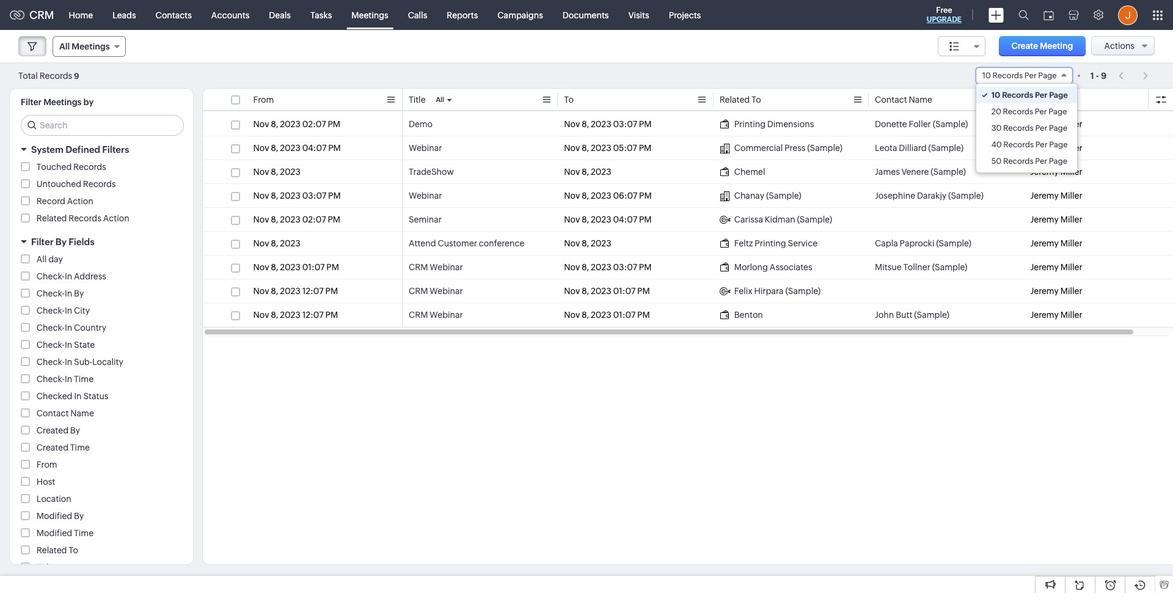 Task type: vqa. For each thing, say whether or not it's contained in the screenshot.
of in the Data Processing Manage personal data of customers inside CRM Know more
no



Task type: describe. For each thing, give the bounding box(es) containing it.
filter meetings by
[[21, 97, 94, 107]]

0 vertical spatial action
[[67, 196, 93, 206]]

records inside field
[[993, 71, 1024, 80]]

All Meetings field
[[53, 36, 126, 57]]

row group containing nov 8, 2023 02:07 pm
[[203, 113, 1174, 327]]

check-in city
[[37, 306, 90, 316]]

crm webinar for morlong
[[409, 262, 463, 272]]

modified by
[[37, 511, 84, 521]]

(sample) for mitsue tollner (sample)
[[933, 262, 968, 272]]

donette foller (sample) link
[[876, 118, 969, 130]]

time for modified time
[[74, 528, 94, 538]]

sub-
[[74, 357, 92, 367]]

12:07 for benton
[[302, 310, 324, 320]]

1 vertical spatial title
[[37, 563, 53, 572]]

0 vertical spatial related
[[720, 95, 750, 105]]

1 horizontal spatial host
[[1031, 95, 1050, 105]]

20 records per page
[[992, 107, 1068, 116]]

related records action
[[37, 213, 129, 223]]

50
[[992, 157, 1002, 166]]

check- for check-in city
[[37, 306, 65, 316]]

nov 8, 2023 02:07 pm for demo
[[253, 119, 341, 129]]

search element
[[1012, 0, 1037, 30]]

10 inside option
[[992, 90, 1001, 100]]

in for status
[[74, 391, 82, 401]]

all for all meetings
[[59, 42, 70, 51]]

upgrade
[[927, 15, 962, 24]]

1 vertical spatial contact
[[37, 408, 69, 418]]

nov 8, 2023 01:07 pm for felix hirpara (sample)
[[565, 286, 650, 296]]

documents link
[[553, 0, 619, 30]]

visits
[[629, 10, 650, 20]]

system
[[31, 144, 64, 155]]

9 for total records 9
[[74, 71, 79, 80]]

contacts
[[156, 10, 192, 20]]

meetings link
[[342, 0, 399, 30]]

page for 30 records per page option
[[1050, 124, 1068, 133]]

3 crm webinar link from the top
[[409, 309, 463, 321]]

create menu image
[[989, 8, 1005, 22]]

20 records per page option
[[977, 103, 1078, 120]]

1 vertical spatial 03:07
[[302, 191, 327, 201]]

morlong associates
[[735, 262, 813, 272]]

page inside field
[[1039, 71, 1058, 80]]

crm link
[[10, 9, 54, 21]]

per for 50 records per page option
[[1036, 157, 1048, 166]]

10 inside field
[[983, 71, 992, 80]]

home
[[69, 10, 93, 20]]

accounts link
[[202, 0, 259, 30]]

free
[[937, 6, 953, 15]]

(sample) for leota dilliard (sample)
[[929, 143, 964, 153]]

01:07 for benton
[[614, 310, 636, 320]]

conference
[[479, 238, 525, 248]]

demo
[[409, 119, 433, 129]]

crm for morlong associates
[[409, 262, 428, 272]]

filter by fields
[[31, 237, 95, 247]]

(sample) for donette foller (sample)
[[933, 119, 969, 129]]

records up 50 records per page option
[[1004, 140, 1035, 149]]

venere
[[902, 167, 930, 177]]

all day
[[37, 254, 63, 264]]

per inside field
[[1025, 71, 1037, 80]]

jeremy for john butt (sample)
[[1031, 310, 1060, 320]]

per for 40 records per page option
[[1036, 140, 1048, 149]]

0 vertical spatial contact
[[876, 95, 908, 105]]

5 miller from the top
[[1061, 215, 1083, 224]]

0 horizontal spatial 04:07
[[302, 143, 327, 153]]

(sample) for james venere (sample)
[[931, 167, 967, 177]]

webinar link for nov 8, 2023 03:07 pm
[[409, 190, 442, 202]]

created for created time
[[37, 443, 68, 452]]

defined
[[66, 144, 100, 155]]

records down touched records
[[83, 179, 116, 189]]

leads link
[[103, 0, 146, 30]]

(sample) for josephine darakjy (sample)
[[949, 191, 984, 201]]

felix
[[735, 286, 753, 296]]

40 records per page
[[992, 140, 1068, 149]]

check- for check-in by
[[37, 289, 65, 298]]

capla
[[876, 238, 899, 248]]

chemel link
[[720, 166, 766, 178]]

tasks
[[311, 10, 332, 20]]

record
[[37, 196, 65, 206]]

webinar for benton
[[430, 310, 463, 320]]

0 horizontal spatial name
[[70, 408, 94, 418]]

by for modified
[[74, 511, 84, 521]]

1
[[1091, 71, 1095, 80]]

12:07 for felix hirpara (sample)
[[302, 286, 324, 296]]

untouched
[[37, 179, 81, 189]]

total records 9
[[18, 71, 79, 80]]

in for state
[[65, 340, 72, 350]]

(sample) for carissa kidman (sample)
[[798, 215, 833, 224]]

leota dilliard (sample)
[[876, 143, 964, 153]]

nov 8, 2023 02:07 pm for seminar
[[253, 215, 341, 224]]

1 vertical spatial related to
[[37, 545, 78, 555]]

1 horizontal spatial title
[[409, 95, 426, 105]]

jeremy miller for leota dilliard (sample)
[[1031, 143, 1083, 153]]

8 miller from the top
[[1061, 286, 1083, 296]]

system defined filters
[[31, 144, 129, 155]]

calls link
[[399, 0, 437, 30]]

checked in status
[[37, 391, 109, 401]]

accounts
[[211, 10, 250, 20]]

projects link
[[660, 0, 711, 30]]

crm webinar link for morlong
[[409, 261, 463, 273]]

dilliard
[[900, 143, 927, 153]]

commercial
[[735, 143, 783, 153]]

records up '20 records per page' option
[[1003, 90, 1034, 100]]

calls
[[408, 10, 428, 20]]

1 - 9
[[1091, 71, 1107, 80]]

records up filter meetings by
[[40, 71, 72, 80]]

john butt (sample)
[[876, 310, 950, 320]]

50 records per page option
[[977, 153, 1078, 169]]

0 vertical spatial contact name
[[876, 95, 933, 105]]

status
[[83, 391, 109, 401]]

30
[[992, 124, 1002, 133]]

3 crm webinar from the top
[[409, 310, 463, 320]]

seminar link
[[409, 213, 442, 226]]

capla paprocki (sample)
[[876, 238, 972, 248]]

miller for josephine darakjy (sample)
[[1061, 191, 1083, 201]]

jeremy for james venere (sample)
[[1031, 167, 1060, 177]]

miller for donette foller (sample)
[[1061, 119, 1083, 129]]

in for time
[[65, 374, 72, 384]]

miller for james venere (sample)
[[1061, 167, 1083, 177]]

hirpara
[[755, 286, 784, 296]]

modified for modified time
[[37, 528, 72, 538]]

chanay (sample) link
[[720, 190, 802, 202]]

nov 8, 2023 05:07 pm
[[565, 143, 652, 153]]

documents
[[563, 10, 609, 20]]

(sample) for felix hirpara (sample)
[[786, 286, 821, 296]]

foller
[[909, 119, 932, 129]]

dimensions
[[768, 119, 815, 129]]

in for country
[[65, 323, 72, 333]]

check-in state
[[37, 340, 95, 350]]

carissa
[[735, 215, 764, 224]]

leota dilliard (sample) link
[[876, 142, 964, 154]]

meetings for filter meetings by
[[44, 97, 82, 107]]

check-in time
[[37, 374, 94, 384]]

fields
[[69, 237, 95, 247]]

filter for filter meetings by
[[21, 97, 42, 107]]

0 vertical spatial 01:07
[[302, 262, 325, 272]]

filter for filter by fields
[[31, 237, 54, 247]]

checked
[[37, 391, 72, 401]]

service
[[788, 238, 818, 248]]

8 jeremy from the top
[[1031, 286, 1060, 296]]

feltz printing service link
[[720, 237, 818, 249]]

40
[[992, 140, 1003, 149]]

record action
[[37, 196, 93, 206]]

total
[[18, 71, 38, 80]]

0 vertical spatial nov 8, 2023 01:07 pm
[[253, 262, 339, 272]]

john butt (sample) link
[[876, 309, 950, 321]]

records up fields
[[69, 213, 101, 223]]

leads
[[113, 10, 136, 20]]

1 horizontal spatial nov 8, 2023 04:07 pm
[[565, 215, 652, 224]]

miller for leota dilliard (sample)
[[1061, 143, 1083, 153]]

miller for john butt (sample)
[[1061, 310, 1083, 320]]

commercial press (sample) link
[[720, 142, 843, 154]]

all for all
[[436, 96, 444, 103]]

projects
[[669, 10, 701, 20]]

10 records per page inside field
[[983, 71, 1058, 80]]

by up city
[[74, 289, 84, 298]]

seminar
[[409, 215, 442, 224]]

30 records per page option
[[977, 120, 1078, 136]]

press
[[785, 143, 806, 153]]

demo link
[[409, 118, 433, 130]]

-
[[1097, 71, 1100, 80]]

check- for check-in state
[[37, 340, 65, 350]]

8 jeremy miller from the top
[[1031, 286, 1083, 296]]

1 horizontal spatial name
[[909, 95, 933, 105]]

check- for check-in time
[[37, 374, 65, 384]]

size image
[[950, 41, 960, 52]]

in for city
[[65, 306, 72, 316]]

(sample) for john butt (sample)
[[915, 310, 950, 320]]

check-in by
[[37, 289, 84, 298]]



Task type: locate. For each thing, give the bounding box(es) containing it.
contact name up created by
[[37, 408, 94, 418]]

time for created time
[[70, 443, 90, 452]]

to
[[565, 95, 574, 105], [752, 95, 762, 105], [69, 545, 78, 555]]

benton
[[735, 310, 764, 320]]

0 vertical spatial webinar link
[[409, 142, 442, 154]]

filter down total
[[21, 97, 42, 107]]

0 horizontal spatial contact name
[[37, 408, 94, 418]]

0 horizontal spatial contact
[[37, 408, 69, 418]]

0 vertical spatial nov 8, 2023 03:07 pm
[[565, 119, 652, 129]]

chanay (sample)
[[735, 191, 802, 201]]

meetings left calls link
[[352, 10, 389, 20]]

check-in country
[[37, 323, 107, 333]]

20
[[992, 107, 1002, 116]]

(sample) up carissa kidman (sample)
[[767, 191, 802, 201]]

host up '20 records per page'
[[1031, 95, 1050, 105]]

4 miller from the top
[[1061, 191, 1083, 201]]

jeremy miller for james venere (sample)
[[1031, 167, 1083, 177]]

miller for capla paprocki (sample)
[[1061, 238, 1083, 248]]

check-in address
[[37, 271, 106, 281]]

1 vertical spatial action
[[103, 213, 129, 223]]

donette
[[876, 119, 908, 129]]

0 vertical spatial meetings
[[352, 10, 389, 20]]

1 horizontal spatial to
[[565, 95, 574, 105]]

untouched records
[[37, 179, 116, 189]]

jeremy miller for john butt (sample)
[[1031, 310, 1083, 320]]

2 horizontal spatial to
[[752, 95, 762, 105]]

printing up the commercial on the right of page
[[735, 119, 766, 129]]

3 miller from the top
[[1061, 167, 1083, 177]]

in down check-in address
[[65, 289, 72, 298]]

(sample) for commercial press (sample)
[[808, 143, 843, 153]]

0 horizontal spatial from
[[37, 460, 57, 470]]

records up 30 records per page option
[[1004, 107, 1034, 116]]

10
[[983, 71, 992, 80], [992, 90, 1001, 100]]

1 horizontal spatial 9
[[1102, 71, 1107, 80]]

records down 40 records per page option
[[1004, 157, 1034, 166]]

1 horizontal spatial from
[[253, 95, 274, 105]]

title down modified time
[[37, 563, 53, 572]]

name
[[909, 95, 933, 105], [70, 408, 94, 418]]

check- down check-in country
[[37, 340, 65, 350]]

jeremy
[[1031, 119, 1060, 129], [1031, 143, 1060, 153], [1031, 167, 1060, 177], [1031, 191, 1060, 201], [1031, 215, 1060, 224], [1031, 238, 1060, 248], [1031, 262, 1060, 272], [1031, 286, 1060, 296], [1031, 310, 1060, 320]]

(sample) down associates
[[786, 286, 821, 296]]

1 horizontal spatial contact
[[876, 95, 908, 105]]

1 crm webinar from the top
[[409, 262, 463, 272]]

meetings down "home" link on the left of the page
[[72, 42, 110, 51]]

meetings for all meetings
[[72, 42, 110, 51]]

(sample) right paprocki
[[937, 238, 972, 248]]

30 records per page
[[992, 124, 1068, 133]]

check- for check-in country
[[37, 323, 65, 333]]

meeting
[[1041, 41, 1074, 51]]

1 vertical spatial name
[[70, 408, 94, 418]]

nov 8, 2023 01:07 pm for benton
[[565, 310, 650, 320]]

jeremy for leota dilliard (sample)
[[1031, 143, 1060, 153]]

2 crm webinar link from the top
[[409, 285, 463, 297]]

webinar
[[409, 143, 442, 153], [409, 191, 442, 201], [430, 262, 463, 272], [430, 286, 463, 296], [430, 310, 463, 320]]

feltz printing service
[[735, 238, 818, 248]]

1 vertical spatial nov 8, 2023 04:07 pm
[[565, 215, 652, 224]]

system defined filters button
[[10, 139, 193, 160]]

0 vertical spatial all
[[59, 42, 70, 51]]

0 vertical spatial related to
[[720, 95, 762, 105]]

(sample) right the 'butt'
[[915, 310, 950, 320]]

check- for check-in address
[[37, 271, 65, 281]]

miller for mitsue tollner (sample)
[[1061, 262, 1083, 272]]

page for 40 records per page option
[[1050, 140, 1068, 149]]

james venere (sample)
[[876, 167, 967, 177]]

page for 10 records per page option
[[1050, 90, 1069, 100]]

in
[[65, 271, 72, 281], [65, 289, 72, 298], [65, 306, 72, 316], [65, 323, 72, 333], [65, 340, 72, 350], [65, 357, 72, 367], [65, 374, 72, 384], [74, 391, 82, 401]]

campaigns link
[[488, 0, 553, 30]]

50 records per page
[[992, 157, 1068, 166]]

records down defined
[[73, 162, 106, 172]]

leota
[[876, 143, 898, 153]]

locality
[[92, 357, 123, 367]]

1 vertical spatial crm webinar link
[[409, 285, 463, 297]]

nov 8, 2023 01:07 pm
[[253, 262, 339, 272], [565, 286, 650, 296], [565, 310, 650, 320]]

profile element
[[1112, 0, 1146, 30]]

feltz
[[735, 238, 754, 248]]

1 vertical spatial nov 8, 2023 02:07 pm
[[253, 215, 341, 224]]

tollner
[[904, 262, 931, 272]]

in left state
[[65, 340, 72, 350]]

in up check-in by
[[65, 271, 72, 281]]

all for all day
[[37, 254, 47, 264]]

7 jeremy miller from the top
[[1031, 262, 1083, 272]]

crm webinar for felix
[[409, 286, 463, 296]]

records up 10 records per page option
[[993, 71, 1024, 80]]

2 nov 8, 2023 02:07 pm from the top
[[253, 215, 341, 224]]

per up 30 records per page
[[1036, 107, 1048, 116]]

02:07 for seminar
[[302, 215, 326, 224]]

0 horizontal spatial title
[[37, 563, 53, 572]]

1 horizontal spatial all
[[59, 42, 70, 51]]

per up '20 records per page'
[[1036, 90, 1048, 100]]

1 vertical spatial 04:07
[[614, 215, 638, 224]]

1 nov 8, 2023 12:07 pm from the top
[[253, 286, 338, 296]]

tradeshow
[[409, 167, 454, 177]]

0 vertical spatial 04:07
[[302, 143, 327, 153]]

(sample) right press
[[808, 143, 843, 153]]

2 vertical spatial nov 8, 2023 01:07 pm
[[565, 310, 650, 320]]

jeremy miller for mitsue tollner (sample)
[[1031, 262, 1083, 272]]

0 vertical spatial crm webinar
[[409, 262, 463, 272]]

felix hirpara (sample)
[[735, 286, 821, 296]]

webinar link up seminar "link"
[[409, 190, 442, 202]]

row group
[[203, 113, 1174, 327]]

2 vertical spatial time
[[74, 528, 94, 538]]

crm for benton
[[409, 310, 428, 320]]

reports link
[[437, 0, 488, 30]]

check-
[[37, 271, 65, 281], [37, 289, 65, 298], [37, 306, 65, 316], [37, 323, 65, 333], [37, 340, 65, 350], [37, 357, 65, 367], [37, 374, 65, 384]]

0 vertical spatial nov 8, 2023 04:07 pm
[[253, 143, 341, 153]]

3 jeremy miller from the top
[[1031, 167, 1083, 177]]

host up "location"
[[37, 477, 55, 487]]

03:07
[[614, 119, 638, 129], [302, 191, 327, 201], [614, 262, 638, 272]]

webinar link down demo link
[[409, 142, 442, 154]]

list box
[[977, 84, 1078, 172]]

search image
[[1019, 10, 1030, 20]]

mitsue tollner (sample) link
[[876, 261, 968, 273]]

1 webinar link from the top
[[409, 142, 442, 154]]

printing dimensions
[[735, 119, 815, 129]]

printing
[[735, 119, 766, 129], [755, 238, 787, 248]]

webinar for morlong associates
[[430, 262, 463, 272]]

nov 8, 2023 12:07 pm for felix hirpara (sample)
[[253, 286, 338, 296]]

printing dimensions link
[[720, 118, 815, 130]]

nov 8, 2023 06:07 pm
[[565, 191, 652, 201]]

jeremy for josephine darakjy (sample)
[[1031, 191, 1060, 201]]

modified time
[[37, 528, 94, 538]]

0 vertical spatial name
[[909, 95, 933, 105]]

1 horizontal spatial 10
[[992, 90, 1001, 100]]

create meeting button
[[1000, 36, 1086, 56]]

kidman
[[765, 215, 796, 224]]

all meetings
[[59, 42, 110, 51]]

9 down all meetings
[[74, 71, 79, 80]]

page down 30 records per page
[[1050, 140, 1068, 149]]

0 horizontal spatial 9
[[74, 71, 79, 80]]

action up filter by fields dropdown button
[[103, 213, 129, 223]]

filter by fields button
[[10, 231, 193, 253]]

6 check- from the top
[[37, 357, 65, 367]]

modified for modified by
[[37, 511, 72, 521]]

reports
[[447, 10, 478, 20]]

(sample) right the tollner
[[933, 262, 968, 272]]

all inside all meetings field
[[59, 42, 70, 51]]

1 nov 8, 2023 02:07 pm from the top
[[253, 119, 341, 129]]

2 02:07 from the top
[[302, 215, 326, 224]]

per for 10 records per page option
[[1036, 90, 1048, 100]]

webinar for felix hirpara (sample)
[[430, 286, 463, 296]]

in left city
[[65, 306, 72, 316]]

check- up checked
[[37, 374, 65, 384]]

1 vertical spatial printing
[[755, 238, 787, 248]]

1 vertical spatial created
[[37, 443, 68, 452]]

check- down check-in by
[[37, 306, 65, 316]]

(sample) inside "link"
[[933, 119, 969, 129]]

jeremy for donette foller (sample)
[[1031, 119, 1060, 129]]

page
[[1039, 71, 1058, 80], [1050, 90, 1069, 100], [1049, 107, 1068, 116], [1050, 124, 1068, 133], [1050, 140, 1068, 149], [1050, 157, 1068, 166]]

josephine darakjy (sample)
[[876, 191, 984, 201]]

filter inside dropdown button
[[31, 237, 54, 247]]

crm webinar link for felix
[[409, 285, 463, 297]]

4 check- from the top
[[37, 323, 65, 333]]

navigation
[[1114, 67, 1156, 84]]

03:07 for crm webinar
[[614, 262, 638, 272]]

time down modified by
[[74, 528, 94, 538]]

city
[[74, 306, 90, 316]]

0 horizontal spatial 10
[[983, 71, 992, 80]]

0 vertical spatial filter
[[21, 97, 42, 107]]

0 horizontal spatial all
[[37, 254, 47, 264]]

in for by
[[65, 289, 72, 298]]

10 records per page up '20 records per page'
[[992, 90, 1069, 100]]

crm for felix hirpara (sample)
[[409, 286, 428, 296]]

06:07
[[614, 191, 638, 201]]

0 horizontal spatial to
[[69, 545, 78, 555]]

by up day
[[56, 237, 67, 247]]

0 vertical spatial 10
[[983, 71, 992, 80]]

nov 8, 2023
[[253, 167, 301, 177], [565, 167, 612, 177], [253, 238, 301, 248], [565, 238, 612, 248]]

in for sub-
[[65, 357, 72, 367]]

in up check-in state
[[65, 323, 72, 333]]

0 vertical spatial 02:07
[[302, 119, 326, 129]]

None field
[[938, 36, 986, 56]]

4 jeremy miller from the top
[[1031, 191, 1083, 201]]

jeremy for capla paprocki (sample)
[[1031, 238, 1060, 248]]

2 crm webinar from the top
[[409, 286, 463, 296]]

touched records
[[37, 162, 106, 172]]

nov 8, 2023 03:07 pm for demo
[[565, 119, 652, 129]]

contact name up the donette
[[876, 95, 933, 105]]

6 jeremy from the top
[[1031, 238, 1060, 248]]

10 Records Per Page field
[[976, 67, 1073, 84]]

day
[[48, 254, 63, 264]]

related to up "printing dimensions" link
[[720, 95, 762, 105]]

in left sub-
[[65, 357, 72, 367]]

contact up the donette
[[876, 95, 908, 105]]

9 jeremy miller from the top
[[1031, 310, 1083, 320]]

10 records per page
[[983, 71, 1058, 80], [992, 90, 1069, 100]]

check- down all day
[[37, 271, 65, 281]]

10 records per page option
[[977, 87, 1078, 103]]

meetings left by
[[44, 97, 82, 107]]

Search text field
[[21, 116, 183, 135]]

2 jeremy miller from the top
[[1031, 143, 1083, 153]]

1 crm webinar link from the top
[[409, 261, 463, 273]]

2 12:07 from the top
[[302, 310, 324, 320]]

commercial press (sample)
[[735, 143, 843, 153]]

page for '20 records per page' option
[[1049, 107, 1068, 116]]

campaigns
[[498, 10, 543, 20]]

list box containing 10 records per page
[[977, 84, 1078, 172]]

6 miller from the top
[[1061, 238, 1083, 248]]

7 check- from the top
[[37, 374, 65, 384]]

webinar link for nov 8, 2023 04:07 pm
[[409, 142, 442, 154]]

per up 10 records per page option
[[1025, 71, 1037, 80]]

jeremy for mitsue tollner (sample)
[[1031, 262, 1060, 272]]

deals link
[[259, 0, 301, 30]]

deals
[[269, 10, 291, 20]]

by up modified time
[[74, 511, 84, 521]]

0 vertical spatial printing
[[735, 119, 766, 129]]

1 vertical spatial meetings
[[72, 42, 110, 51]]

3 jeremy from the top
[[1031, 167, 1060, 177]]

morlong associates link
[[720, 261, 813, 273]]

0 vertical spatial 12:07
[[302, 286, 324, 296]]

2 vertical spatial meetings
[[44, 97, 82, 107]]

1 vertical spatial 10
[[992, 90, 1001, 100]]

per for 30 records per page option
[[1036, 124, 1048, 133]]

mitsue
[[876, 262, 902, 272]]

1 02:07 from the top
[[302, 119, 326, 129]]

paprocki
[[900, 238, 935, 248]]

0 horizontal spatial host
[[37, 477, 55, 487]]

per down 30 records per page
[[1036, 140, 1048, 149]]

2 vertical spatial nov 8, 2023 03:07 pm
[[565, 262, 652, 272]]

webinar link
[[409, 142, 442, 154], [409, 190, 442, 202]]

related
[[720, 95, 750, 105], [37, 213, 67, 223], [37, 545, 67, 555]]

0 horizontal spatial nov 8, 2023 04:07 pm
[[253, 143, 341, 153]]

by inside dropdown button
[[56, 237, 67, 247]]

2 vertical spatial crm webinar link
[[409, 309, 463, 321]]

jeremy miller for josephine darakjy (sample)
[[1031, 191, 1083, 201]]

1 miller from the top
[[1061, 119, 1083, 129]]

1 modified from the top
[[37, 511, 72, 521]]

9 inside total records 9
[[74, 71, 79, 80]]

jeremy miller for donette foller (sample)
[[1031, 119, 1083, 129]]

in left status
[[74, 391, 82, 401]]

meetings inside field
[[72, 42, 110, 51]]

0 horizontal spatial related to
[[37, 545, 78, 555]]

10 records per page inside option
[[992, 90, 1069, 100]]

by up created time on the bottom left of the page
[[70, 426, 80, 435]]

by for created
[[70, 426, 80, 435]]

created for created by
[[37, 426, 68, 435]]

profile image
[[1119, 5, 1139, 25]]

10 up 10 records per page option
[[983, 71, 992, 80]]

butt
[[896, 310, 913, 320]]

check- up check-in city
[[37, 289, 65, 298]]

related to down modified time
[[37, 545, 78, 555]]

created by
[[37, 426, 80, 435]]

2 check- from the top
[[37, 289, 65, 298]]

in up checked in status
[[65, 374, 72, 384]]

0 vertical spatial time
[[74, 374, 94, 384]]

records
[[40, 71, 72, 80], [993, 71, 1024, 80], [1003, 90, 1034, 100], [1004, 107, 1034, 116], [1004, 124, 1034, 133], [1004, 140, 1035, 149], [1004, 157, 1034, 166], [73, 162, 106, 172], [83, 179, 116, 189], [69, 213, 101, 223]]

check- down check-in city
[[37, 323, 65, 333]]

1 vertical spatial nov 8, 2023 01:07 pm
[[565, 286, 650, 296]]

related down the record
[[37, 213, 67, 223]]

1 jeremy from the top
[[1031, 119, 1060, 129]]

4 jeremy from the top
[[1031, 191, 1060, 201]]

action up related records action
[[67, 196, 93, 206]]

2 nov 8, 2023 12:07 pm from the top
[[253, 310, 338, 320]]

modified down modified by
[[37, 528, 72, 538]]

0 vertical spatial 10 records per page
[[983, 71, 1058, 80]]

page down 40 records per page on the top of page
[[1050, 157, 1068, 166]]

1 vertical spatial 01:07
[[614, 286, 636, 296]]

meetings
[[352, 10, 389, 20], [72, 42, 110, 51], [44, 97, 82, 107]]

6 jeremy miller from the top
[[1031, 238, 1083, 248]]

(sample) up the darakjy
[[931, 167, 967, 177]]

1 horizontal spatial 04:07
[[614, 215, 638, 224]]

03:07 for demo
[[614, 119, 638, 129]]

9 jeremy from the top
[[1031, 310, 1060, 320]]

2 vertical spatial all
[[37, 254, 47, 264]]

2 webinar link from the top
[[409, 190, 442, 202]]

created down created by
[[37, 443, 68, 452]]

2 horizontal spatial all
[[436, 96, 444, 103]]

0 vertical spatial crm webinar link
[[409, 261, 463, 273]]

nov 8, 2023 12:07 pm for benton
[[253, 310, 338, 320]]

1 vertical spatial related
[[37, 213, 67, 223]]

nov
[[253, 119, 269, 129], [565, 119, 580, 129], [253, 143, 269, 153], [565, 143, 580, 153], [253, 167, 269, 177], [565, 167, 580, 177], [253, 191, 269, 201], [565, 191, 580, 201], [253, 215, 269, 224], [565, 215, 580, 224], [253, 238, 269, 248], [565, 238, 580, 248], [253, 262, 269, 272], [565, 262, 580, 272], [253, 286, 269, 296], [565, 286, 580, 296], [253, 310, 269, 320], [565, 310, 580, 320]]

title up demo link
[[409, 95, 426, 105]]

1 vertical spatial crm webinar
[[409, 286, 463, 296]]

page up 40 records per page on the top of page
[[1050, 124, 1068, 133]]

2 vertical spatial 03:07
[[614, 262, 638, 272]]

0 vertical spatial modified
[[37, 511, 72, 521]]

1 check- from the top
[[37, 271, 65, 281]]

time down created by
[[70, 443, 90, 452]]

0 vertical spatial nov 8, 2023 12:07 pm
[[253, 286, 338, 296]]

in for address
[[65, 271, 72, 281]]

10 records per page up 10 records per page option
[[983, 71, 1058, 80]]

name up 'foller'
[[909, 95, 933, 105]]

calendar image
[[1044, 10, 1055, 20]]

1 12:07 from the top
[[302, 286, 324, 296]]

5 check- from the top
[[37, 340, 65, 350]]

contact down checked
[[37, 408, 69, 418]]

7 miller from the top
[[1061, 262, 1083, 272]]

2 modified from the top
[[37, 528, 72, 538]]

country
[[74, 323, 107, 333]]

9 miller from the top
[[1061, 310, 1083, 320]]

records down '20 records per page' option
[[1004, 124, 1034, 133]]

page up 30 records per page
[[1049, 107, 1068, 116]]

0 vertical spatial 03:07
[[614, 119, 638, 129]]

01:07 for felix hirpara (sample)
[[614, 286, 636, 296]]

12:07
[[302, 286, 324, 296], [302, 310, 324, 320]]

name down checked in status
[[70, 408, 94, 418]]

1 vertical spatial contact name
[[37, 408, 94, 418]]

40 records per page option
[[977, 136, 1078, 153]]

1 vertical spatial nov 8, 2023 12:07 pm
[[253, 310, 338, 320]]

(sample) right the darakjy
[[949, 191, 984, 201]]

1 vertical spatial 12:07
[[302, 310, 324, 320]]

check- for check-in sub-locality
[[37, 357, 65, 367]]

1 vertical spatial webinar link
[[409, 190, 442, 202]]

page up '20 records per page'
[[1050, 90, 1069, 100]]

1 created from the top
[[37, 426, 68, 435]]

9 right -
[[1102, 71, 1107, 80]]

1 vertical spatial 10 records per page
[[992, 90, 1069, 100]]

1 vertical spatial 02:07
[[302, 215, 326, 224]]

0 horizontal spatial action
[[67, 196, 93, 206]]

2 vertical spatial crm webinar
[[409, 310, 463, 320]]

3 check- from the top
[[37, 306, 65, 316]]

(sample) right 'foller'
[[933, 119, 969, 129]]

1 vertical spatial time
[[70, 443, 90, 452]]

0 vertical spatial title
[[409, 95, 426, 105]]

02:07 for demo
[[302, 119, 326, 129]]

1 horizontal spatial related to
[[720, 95, 762, 105]]

5 jeremy from the top
[[1031, 215, 1060, 224]]

9 for 1 - 9
[[1102, 71, 1107, 80]]

0 vertical spatial from
[[253, 95, 274, 105]]

darakjy
[[918, 191, 947, 201]]

related up "printing dimensions" link
[[720, 95, 750, 105]]

1 vertical spatial from
[[37, 460, 57, 470]]

2 jeremy from the top
[[1031, 143, 1060, 153]]

7 jeremy from the top
[[1031, 262, 1060, 272]]

page for 50 records per page option
[[1050, 157, 1068, 166]]

john
[[876, 310, 895, 320]]

nov 8, 2023 03:07 pm for crm webinar
[[565, 262, 652, 272]]

(sample) up service
[[798, 215, 833, 224]]

per for '20 records per page' option
[[1036, 107, 1048, 116]]

related down modified time
[[37, 545, 67, 555]]

attend
[[409, 238, 436, 248]]

james venere (sample) link
[[876, 166, 967, 178]]

(sample) for capla paprocki (sample)
[[937, 238, 972, 248]]

filter up all day
[[31, 237, 54, 247]]

5 jeremy miller from the top
[[1031, 215, 1083, 224]]

jeremy miller for capla paprocki (sample)
[[1031, 238, 1083, 248]]

1 vertical spatial host
[[37, 477, 55, 487]]

0 vertical spatial created
[[37, 426, 68, 435]]

created up created time on the bottom left of the page
[[37, 426, 68, 435]]

2 vertical spatial 01:07
[[614, 310, 636, 320]]

location
[[37, 494, 71, 504]]

1 horizontal spatial action
[[103, 213, 129, 223]]

mitsue tollner (sample)
[[876, 262, 968, 272]]

by for filter
[[56, 237, 67, 247]]

modified down "location"
[[37, 511, 72, 521]]

time down sub-
[[74, 374, 94, 384]]

printing up the morlong associates
[[755, 238, 787, 248]]

printing inside "link"
[[755, 238, 787, 248]]

1 horizontal spatial contact name
[[876, 95, 933, 105]]

(sample) right dilliard at the top right
[[929, 143, 964, 153]]

2 miller from the top
[[1061, 143, 1083, 153]]

2 vertical spatial related
[[37, 545, 67, 555]]

1 vertical spatial nov 8, 2023 03:07 pm
[[253, 191, 341, 201]]

2 created from the top
[[37, 443, 68, 452]]

page up 10 records per page option
[[1039, 71, 1058, 80]]

0 vertical spatial nov 8, 2023 02:07 pm
[[253, 119, 341, 129]]

nov 8, 2023 12:07 pm
[[253, 286, 338, 296], [253, 310, 338, 320]]

10 up the 20
[[992, 90, 1001, 100]]

carissa kidman (sample) link
[[720, 213, 833, 226]]

0 vertical spatial host
[[1031, 95, 1050, 105]]

1 jeremy miller from the top
[[1031, 119, 1083, 129]]

benton link
[[720, 309, 764, 321]]

per up 40 records per page on the top of page
[[1036, 124, 1048, 133]]

1 vertical spatial all
[[436, 96, 444, 103]]

create menu element
[[982, 0, 1012, 30]]

check- up check-in time
[[37, 357, 65, 367]]

1 vertical spatial modified
[[37, 528, 72, 538]]

1 vertical spatial filter
[[31, 237, 54, 247]]

carissa kidman (sample)
[[735, 215, 833, 224]]

filters
[[102, 144, 129, 155]]

per down 40 records per page on the top of page
[[1036, 157, 1048, 166]]



